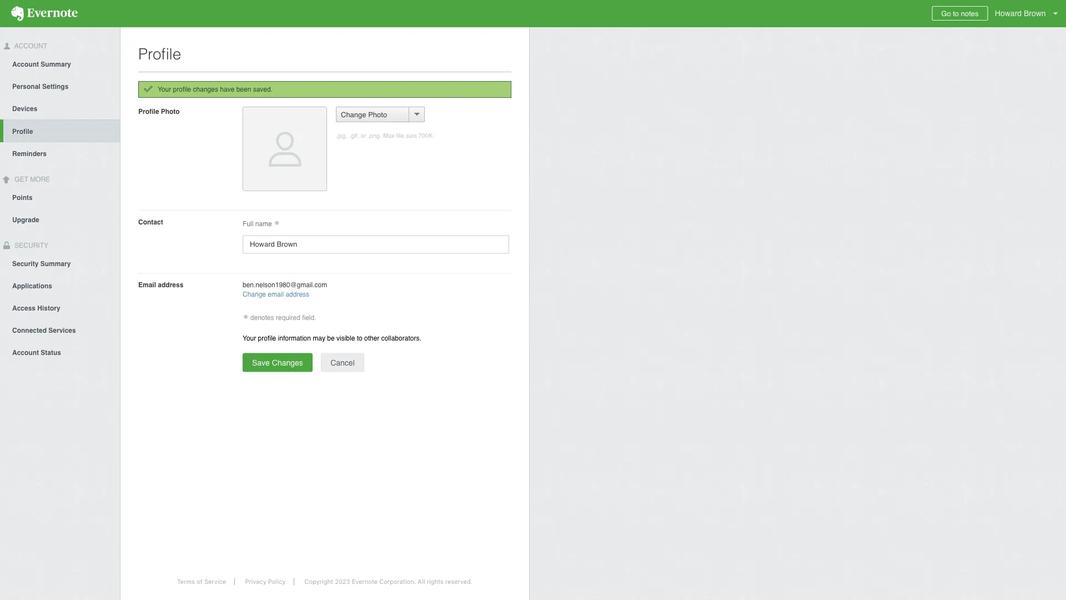 Task type: locate. For each thing, give the bounding box(es) containing it.
access history
[[12, 304, 60, 312]]

1 horizontal spatial photo
[[368, 110, 387, 119]]

corporation.
[[380, 578, 416, 585]]

profile down denotes
[[258, 334, 276, 342]]

0 horizontal spatial your
[[158, 86, 171, 93]]

0 horizontal spatial to
[[357, 334, 363, 342]]

account up account summary
[[13, 42, 47, 50]]

1 vertical spatial your
[[243, 334, 256, 342]]

profile photo
[[138, 108, 180, 115]]

privacy policy link
[[237, 578, 295, 585]]

0 vertical spatial account
[[13, 42, 47, 50]]

account up personal
[[12, 60, 39, 68]]

.jpg, .gif, or .png. max file size 700k.
[[336, 132, 435, 139]]

get more
[[13, 175, 50, 183]]

collaborators.
[[382, 334, 422, 342]]

personal
[[12, 83, 40, 90]]

devices
[[12, 105, 37, 113]]

status
[[41, 349, 61, 356]]

Full name text field
[[243, 235, 510, 254]]

0 horizontal spatial profile
[[173, 86, 191, 93]]

summary
[[41, 60, 71, 68], [40, 260, 71, 267]]

your for your profile information may be visible to other collaborators.
[[243, 334, 256, 342]]

connected services link
[[0, 319, 120, 341]]

address
[[158, 281, 184, 289], [286, 290, 310, 298]]

connected services
[[12, 326, 76, 334]]

1 horizontal spatial your
[[243, 334, 256, 342]]

700k.
[[419, 132, 435, 139]]

security summary
[[12, 260, 71, 267]]

file
[[397, 132, 404, 139]]

ben.nelson1980@gmail.com change email address
[[243, 281, 327, 298]]

devices link
[[0, 97, 120, 119]]

0 horizontal spatial change
[[243, 290, 266, 298]]

brown
[[1025, 9, 1047, 18]]

1 horizontal spatial change
[[341, 110, 366, 119]]

0 vertical spatial to
[[954, 9, 960, 18]]

0 vertical spatial address
[[158, 281, 184, 289]]

summary up personal settings link
[[41, 60, 71, 68]]

address inside the ben.nelson1980@gmail.com change email address
[[286, 290, 310, 298]]

copyright
[[305, 578, 333, 585]]

profile
[[138, 45, 181, 63], [138, 108, 159, 115], [12, 128, 33, 135]]

full
[[243, 220, 254, 228]]

ben.nelson1980@gmail.com
[[243, 281, 327, 289]]

1 vertical spatial profile
[[138, 108, 159, 115]]

rights
[[427, 578, 444, 585]]

.jpg,
[[336, 132, 348, 139]]

your
[[158, 86, 171, 93], [243, 334, 256, 342]]

full name
[[243, 220, 274, 228]]

1 vertical spatial security
[[12, 260, 39, 267]]

1 horizontal spatial address
[[286, 290, 310, 298]]

to
[[954, 9, 960, 18], [357, 334, 363, 342]]

profile for profile link
[[12, 128, 33, 135]]

evernote image
[[0, 6, 89, 21]]

0 vertical spatial security
[[13, 241, 48, 249]]

1 vertical spatial account
[[12, 60, 39, 68]]

account
[[13, 42, 47, 50], [12, 60, 39, 68], [12, 349, 39, 356]]

get
[[15, 175, 28, 183]]

other
[[364, 334, 380, 342]]

change up .gif, at left top
[[341, 110, 366, 119]]

to left other
[[357, 334, 363, 342]]

0 vertical spatial summary
[[41, 60, 71, 68]]

address right email
[[158, 281, 184, 289]]

account status
[[12, 349, 61, 356]]

photo
[[161, 108, 180, 115], [368, 110, 387, 119]]

changes
[[193, 86, 218, 93]]

1 vertical spatial summary
[[40, 260, 71, 267]]

email address
[[138, 281, 184, 289]]

profile left changes
[[173, 86, 191, 93]]

account for account
[[13, 42, 47, 50]]

2 vertical spatial profile
[[12, 128, 33, 135]]

0 horizontal spatial address
[[158, 281, 184, 289]]

access history link
[[0, 296, 120, 319]]

.png.
[[368, 132, 382, 139]]

account down connected
[[12, 349, 39, 356]]

photo down your profile changes have been saved.
[[161, 108, 180, 115]]

1 vertical spatial profile
[[258, 334, 276, 342]]

0 vertical spatial profile
[[173, 86, 191, 93]]

0 vertical spatial profile
[[138, 45, 181, 63]]

change left email
[[243, 290, 266, 298]]

change
[[341, 110, 366, 119], [243, 290, 266, 298]]

points link
[[0, 186, 120, 208]]

account status link
[[0, 341, 120, 363]]

your up profile photo
[[158, 86, 171, 93]]

your down denotes
[[243, 334, 256, 342]]

1 vertical spatial to
[[357, 334, 363, 342]]

max
[[383, 132, 395, 139]]

2 vertical spatial account
[[12, 349, 39, 356]]

address down ben.nelson1980@gmail.com
[[286, 290, 310, 298]]

security up applications
[[12, 260, 39, 267]]

email
[[268, 290, 284, 298]]

applications link
[[0, 274, 120, 296]]

summary up applications link
[[40, 260, 71, 267]]

security up security summary
[[13, 241, 48, 249]]

2023
[[335, 578, 350, 585]]

be
[[327, 334, 335, 342]]

0 horizontal spatial photo
[[161, 108, 180, 115]]

1 vertical spatial change
[[243, 290, 266, 298]]

1 horizontal spatial profile
[[258, 334, 276, 342]]

photo up .png.
[[368, 110, 387, 119]]

profile for changes
[[173, 86, 191, 93]]

privacy policy
[[245, 578, 286, 585]]

None submit
[[243, 353, 313, 372], [321, 353, 364, 372], [243, 353, 313, 372], [321, 353, 364, 372]]

1 vertical spatial address
[[286, 290, 310, 298]]

account for account summary
[[12, 60, 39, 68]]

privacy
[[245, 578, 267, 585]]

or
[[361, 132, 366, 139]]

have
[[220, 86, 235, 93]]

terms of service link
[[169, 578, 235, 585]]

change inside the ben.nelson1980@gmail.com change email address
[[243, 290, 266, 298]]

account for account status
[[12, 349, 39, 356]]

policy
[[268, 578, 286, 585]]

0 vertical spatial your
[[158, 86, 171, 93]]

to right go
[[954, 9, 960, 18]]

name
[[255, 220, 272, 228]]



Task type: describe. For each thing, give the bounding box(es) containing it.
denotes
[[250, 314, 274, 322]]

evernote link
[[0, 0, 89, 27]]

1 horizontal spatial to
[[954, 9, 960, 18]]

copyright 2023 evernote corporation. all rights reserved.
[[305, 578, 473, 585]]

security for security
[[13, 241, 48, 249]]

all
[[418, 578, 425, 585]]

services
[[49, 326, 76, 334]]

upgrade link
[[0, 208, 120, 230]]

0 vertical spatial change
[[341, 110, 366, 119]]

change photo
[[341, 110, 387, 119]]

information
[[278, 334, 311, 342]]

reminders link
[[0, 142, 120, 164]]

more
[[30, 175, 50, 183]]

howard brown
[[996, 9, 1047, 18]]

go to notes
[[942, 9, 979, 18]]

evernote
[[352, 578, 378, 585]]

contact
[[138, 218, 163, 226]]

security for security summary
[[12, 260, 39, 267]]

profile for information
[[258, 334, 276, 342]]

reserved.
[[446, 578, 473, 585]]

your for your profile changes have been saved.
[[158, 86, 171, 93]]

profile for profile photo
[[138, 108, 159, 115]]

security summary link
[[0, 252, 120, 274]]

reminders
[[12, 150, 47, 158]]

profile link
[[3, 119, 120, 142]]

personal settings link
[[0, 75, 120, 97]]

settings
[[42, 83, 69, 90]]

terms
[[177, 578, 195, 585]]

photo for profile photo
[[161, 108, 180, 115]]

photo for change photo
[[368, 110, 387, 119]]

field.
[[302, 314, 316, 322]]

personal settings
[[12, 83, 69, 90]]

email
[[138, 281, 156, 289]]

.gif,
[[349, 132, 359, 139]]

been
[[237, 86, 251, 93]]

connected
[[12, 326, 47, 334]]

applications
[[12, 282, 52, 290]]

go to notes link
[[933, 6, 989, 21]]

account summary link
[[0, 53, 120, 75]]

your profile information may be visible to other collaborators.
[[243, 334, 422, 342]]

howard
[[996, 9, 1022, 18]]

history
[[37, 304, 60, 312]]

size
[[406, 132, 417, 139]]

of
[[197, 578, 203, 585]]

account summary
[[12, 60, 71, 68]]

required
[[276, 314, 301, 322]]

points
[[12, 194, 33, 201]]

access
[[12, 304, 36, 312]]

go
[[942, 9, 952, 18]]

terms of service
[[177, 578, 226, 585]]

your profile changes have been saved.
[[158, 86, 273, 93]]

denotes required field.
[[249, 314, 316, 322]]

saved.
[[253, 86, 273, 93]]

summary for account summary
[[41, 60, 71, 68]]

change email address link
[[243, 290, 310, 298]]

upgrade
[[12, 216, 39, 224]]

visible
[[337, 334, 355, 342]]

summary for security summary
[[40, 260, 71, 267]]

may
[[313, 334, 326, 342]]

notes
[[962, 9, 979, 18]]

howard brown link
[[993, 0, 1067, 27]]

service
[[204, 578, 226, 585]]



Task type: vqa. For each thing, say whether or not it's contained in the screenshot.
Tags to the middle
no



